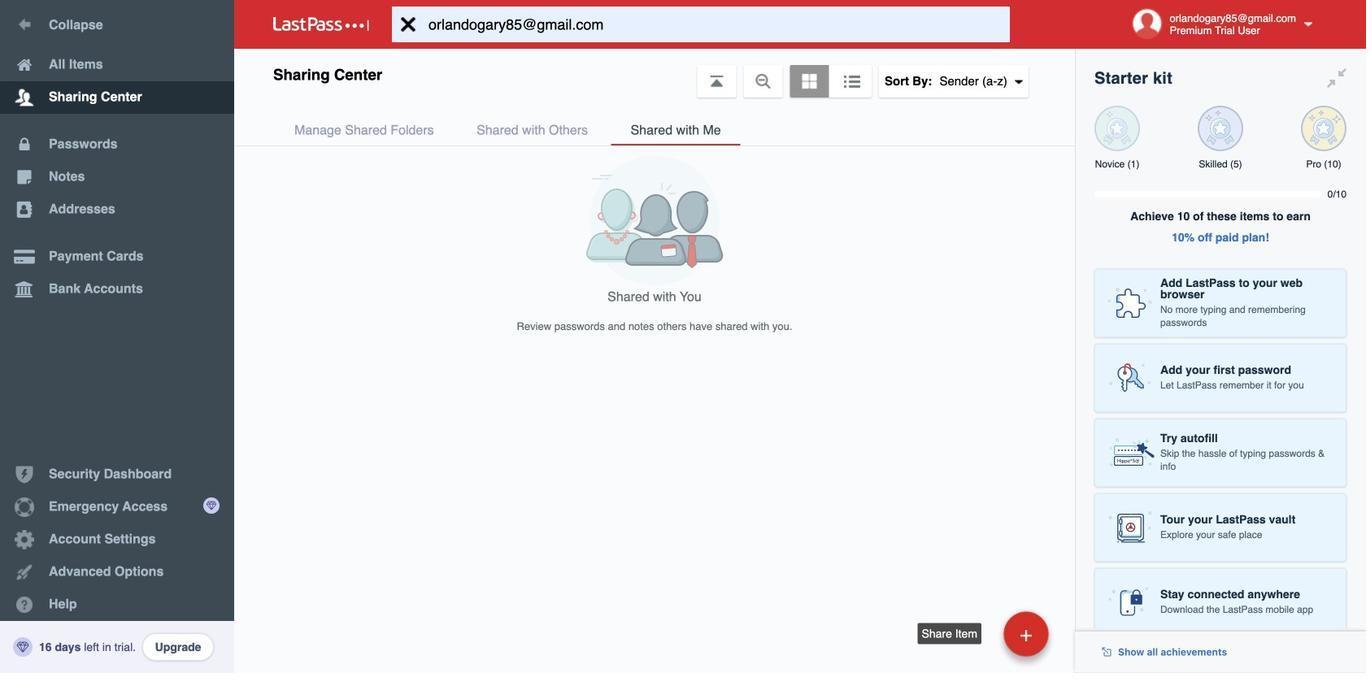 Task type: locate. For each thing, give the bounding box(es) containing it.
vault options navigation
[[234, 49, 1076, 98]]

main navigation navigation
[[0, 0, 234, 674]]

clear search image
[[392, 7, 425, 42]]



Task type: vqa. For each thing, say whether or not it's contained in the screenshot.
search my vault "text box"
no



Task type: describe. For each thing, give the bounding box(es) containing it.
Search search field
[[392, 7, 1042, 42]]

lastpass image
[[273, 17, 369, 32]]

search my received shares text field
[[392, 7, 1042, 42]]

new item navigation
[[918, 607, 1059, 674]]



